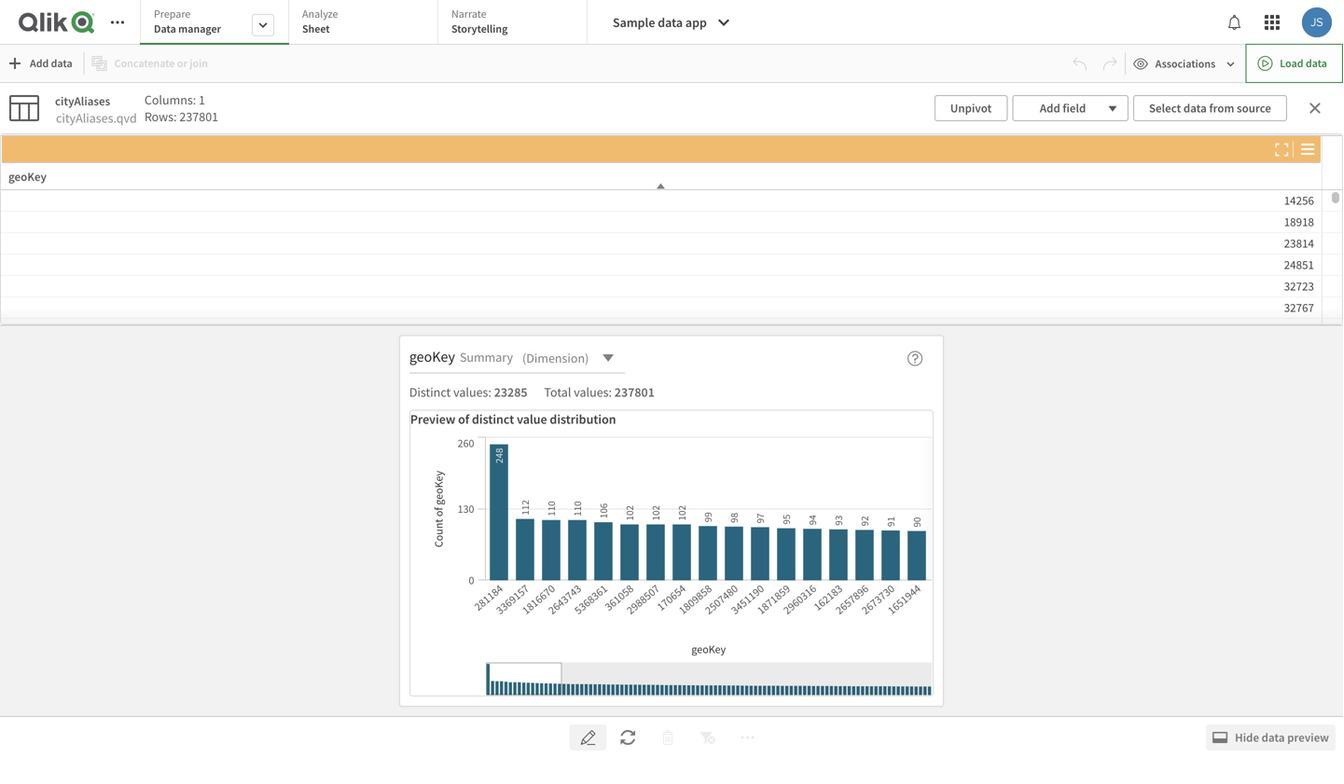 Task type: describe. For each thing, give the bounding box(es) containing it.
of
[[458, 411, 469, 427]]

0
[[1190, 159, 1196, 175]]

hide
[[1235, 730, 1259, 745]]

or
[[191, 484, 203, 501]]

loaded
[[149, 484, 188, 501]]

hide data preview button
[[1206, 725, 1336, 751]]

add for add data
[[30, 56, 49, 70]]

data
[[154, 21, 176, 36]]

manager
[[178, 21, 221, 36]]

grid inside the geokey application
[[1, 135, 1342, 405]]

loaded.
[[417, 484, 459, 501]]

triangle bottom image
[[601, 347, 616, 369]]

load data
[[1280, 56, 1327, 70]]

geokey
[[409, 347, 455, 366]]

hide data preview
[[1235, 730, 1329, 745]]

load data button
[[1245, 44, 1343, 83]]

0 vertical spatial 2
[[1147, 119, 1153, 136]]

total values: 237801
[[544, 384, 655, 400]]

triangle top image
[[655, 184, 666, 195]]

table
[[44, 484, 72, 501]]

data for select
[[1183, 100, 1207, 116]]

values: for total
[[574, 384, 612, 400]]

(dimension)
[[522, 350, 589, 366]]

18918
[[1284, 214, 1314, 229]]

data for sample
[[658, 14, 683, 31]]

clear filters image
[[699, 727, 716, 749]]

32909
[[1284, 321, 1314, 337]]

preview of distinct value distribution
[[410, 411, 616, 427]]

recommended
[[1078, 92, 1171, 110]]

zoom in image
[[1023, 125, 1038, 147]]

more options image
[[739, 727, 756, 749]]

not
[[97, 484, 116, 501]]

rows:
[[144, 108, 177, 125]]

recommended associations
[[1078, 92, 1250, 110]]

field
[[1063, 100, 1086, 116]]

sheet
[[302, 21, 330, 36]]

add field
[[1040, 100, 1086, 116]]

prepare
[[154, 7, 191, 21]]

select
[[1149, 100, 1181, 116]]

data for load
[[1306, 56, 1327, 70]]

home image
[[1023, 94, 1038, 117]]

237801 inside columns: 1 rows: 237801
[[179, 108, 218, 125]]

time
[[354, 484, 379, 501]]

preview
[[1287, 730, 1329, 745]]

value
[[517, 411, 547, 427]]

(dimension) button
[[513, 345, 625, 371]]

app
[[685, 14, 707, 31]]

last
[[331, 484, 351, 501]]

add data
[[30, 56, 72, 70]]

associations
[[1155, 56, 1215, 71]]

data for hide
[[1262, 730, 1285, 745]]

1 horizontal spatial tables:
[[1154, 139, 1191, 156]]

toggle bottom image
[[1213, 727, 1227, 749]]

it
[[382, 484, 390, 501]]

associations
[[1174, 92, 1250, 110]]

analyze
[[302, 7, 338, 21]]

recommendations:
[[1078, 159, 1187, 175]]

tab list inside the geokey application
[[140, 0, 594, 47]]

cityaliases.qvd
[[56, 110, 137, 126]]

help image
[[908, 347, 923, 370]]

done image
[[1307, 97, 1323, 119]]



Task type: vqa. For each thing, say whether or not it's contained in the screenshot.
prepare
yes



Task type: locate. For each thing, give the bounding box(es) containing it.
14256
[[1284, 193, 1314, 208]]

changed
[[227, 484, 275, 501]]

narrate
[[451, 7, 486, 21]]

tab list
[[140, 0, 594, 47]]

geokey summary
[[409, 347, 513, 366]]

load
[[1280, 56, 1303, 70]]

distinct values: 23285
[[409, 384, 528, 400]]

was
[[393, 484, 415, 501]]

*
[[9, 484, 15, 501]]

this
[[18, 484, 41, 501]]

geokey application
[[0, 0, 1343, 758]]

2 values: from the left
[[574, 384, 612, 400]]

total for total tables: 2 unassociated tables: 2 recommendations: 0
[[1078, 119, 1105, 136]]

237801 down triangle bottom icon
[[614, 384, 655, 400]]

associations button
[[1129, 49, 1242, 79]]

narrate storytelling
[[451, 7, 508, 36]]

32767
[[1284, 300, 1314, 315]]

1 horizontal spatial values:
[[574, 384, 612, 400]]

data right hide
[[1262, 730, 1285, 745]]

source
[[1237, 100, 1271, 116]]

zoom out image
[[1023, 156, 1038, 178]]

23285
[[494, 384, 528, 400]]

0 horizontal spatial total
[[544, 384, 571, 400]]

unpivot button
[[934, 95, 1008, 121]]

2 up the 0
[[1194, 139, 1200, 156]]

total for total values: 237801
[[544, 384, 571, 400]]

close image
[[1317, 95, 1330, 108]]

1 vertical spatial 237801
[[614, 384, 655, 400]]

tables: up unassociated
[[1108, 119, 1144, 136]]

john smith image
[[1302, 7, 1332, 37]]

data right load
[[1306, 56, 1327, 70]]

unassociated
[[1078, 139, 1152, 156]]

add data button
[[4, 48, 80, 78]]

delete this table image
[[659, 727, 676, 749]]

total
[[1078, 119, 1105, 136], [544, 384, 571, 400]]

1 vertical spatial total
[[544, 384, 571, 400]]

0 horizontal spatial has
[[75, 484, 95, 501]]

add
[[30, 56, 49, 70], [1040, 100, 1060, 116]]

distinct
[[409, 384, 451, 400]]

0 vertical spatial total
[[1078, 119, 1105, 136]]

1 vertical spatial tables:
[[1154, 139, 1191, 156]]

prepare data manager
[[154, 7, 221, 36]]

0 horizontal spatial 2
[[1147, 119, 1153, 136]]

total tables: 2 unassociated tables: 2 recommendations: 0
[[1078, 119, 1200, 175]]

data inside "button"
[[1306, 56, 1327, 70]]

unpivot
[[950, 100, 992, 116]]

0 vertical spatial add
[[30, 56, 49, 70]]

effects image
[[1023, 206, 1038, 228]]

data for add
[[51, 56, 72, 70]]

data inside "button"
[[1183, 100, 1207, 116]]

grid containing 14256
[[1, 135, 1342, 405]]

data up 'cityaliases.qvd'
[[51, 56, 72, 70]]

1 horizontal spatial 237801
[[614, 384, 655, 400]]

0 horizontal spatial add
[[30, 56, 49, 70]]

0 horizontal spatial 237801
[[179, 108, 218, 125]]

sample data app button
[[602, 7, 742, 37]]

1 values: from the left
[[453, 384, 491, 400]]

1 horizontal spatial add
[[1040, 100, 1060, 116]]

0 vertical spatial 237801
[[179, 108, 218, 125]]

add for add field
[[1040, 100, 1060, 116]]

data left from
[[1183, 100, 1207, 116]]

2 down "select"
[[1147, 119, 1153, 136]]

2
[[1147, 119, 1153, 136], [1194, 139, 1200, 156]]

data left app
[[658, 14, 683, 31]]

stop editing this table image
[[580, 727, 596, 749]]

2 has from the left
[[205, 484, 225, 501]]

tables:
[[1108, 119, 1144, 136], [1154, 139, 1191, 156]]

distribution
[[550, 411, 616, 427]]

values:
[[453, 384, 491, 400], [574, 384, 612, 400]]

1 has from the left
[[75, 484, 95, 501]]

1 horizontal spatial has
[[205, 484, 225, 501]]

values: up of
[[453, 384, 491, 400]]

from
[[1209, 100, 1234, 116]]

237801
[[179, 108, 218, 125], [614, 384, 655, 400]]

general image
[[1275, 136, 1288, 162]]

values: for distinct
[[453, 384, 491, 400]]

None text field
[[48, 91, 137, 111], [2, 163, 1321, 189], [48, 91, 137, 111], [2, 163, 1321, 189]]

1
[[199, 91, 205, 108]]

has right or
[[205, 484, 225, 501]]

237801 right the rows:
[[179, 108, 218, 125]]

storytelling
[[451, 21, 508, 36]]

1 vertical spatial add
[[1040, 100, 1060, 116]]

sample data app
[[613, 14, 707, 31]]

data
[[658, 14, 683, 31], [51, 56, 72, 70], [1306, 56, 1327, 70], [1183, 100, 1207, 116], [1262, 730, 1285, 745]]

grid
[[1, 135, 1342, 405]]

23814
[[1284, 235, 1314, 251]]

total down field
[[1078, 119, 1105, 136]]

1 horizontal spatial 2
[[1194, 139, 1200, 156]]

0 vertical spatial tables:
[[1108, 119, 1144, 136]]

24851
[[1284, 257, 1314, 272]]

1 vertical spatial 2
[[1194, 139, 1200, 156]]

32723
[[1284, 278, 1314, 294]]

0 horizontal spatial tables:
[[1108, 119, 1144, 136]]

since
[[278, 484, 307, 501]]

values: up 'distribution'
[[574, 384, 612, 400]]

the
[[309, 484, 328, 501]]

tables: up the 0
[[1154, 139, 1191, 156]]

select data from source button
[[1133, 95, 1287, 121]]

columns:
[[144, 91, 196, 108]]

distinct
[[472, 411, 514, 427]]

field menu image
[[1300, 137, 1315, 161]]

reload table from source image
[[619, 727, 636, 749]]

total down "(dimension)"
[[544, 384, 571, 400]]

* this table has not been loaded or has changed since the last time it was loaded.
[[9, 484, 459, 501]]

been
[[119, 484, 147, 501]]

1 horizontal spatial total
[[1078, 119, 1105, 136]]

0 horizontal spatial values:
[[453, 384, 491, 400]]

columns: 1 rows: 237801
[[144, 91, 218, 125]]

analyze sheet
[[302, 7, 338, 36]]

press space to open search dialog box for [cityaliases.geokey] column. element
[[1321, 136, 1322, 190]]

has
[[75, 484, 95, 501], [205, 484, 225, 501]]

preview
[[410, 411, 455, 427]]

select data from source
[[1149, 100, 1271, 116]]

add field button
[[1012, 95, 1128, 121]]

has left not
[[75, 484, 95, 501]]

sample
[[613, 14, 655, 31]]

total inside total tables: 2 unassociated tables: 2 recommendations: 0
[[1078, 119, 1105, 136]]

summary
[[460, 349, 513, 365]]

tab list containing prepare
[[140, 0, 594, 47]]



